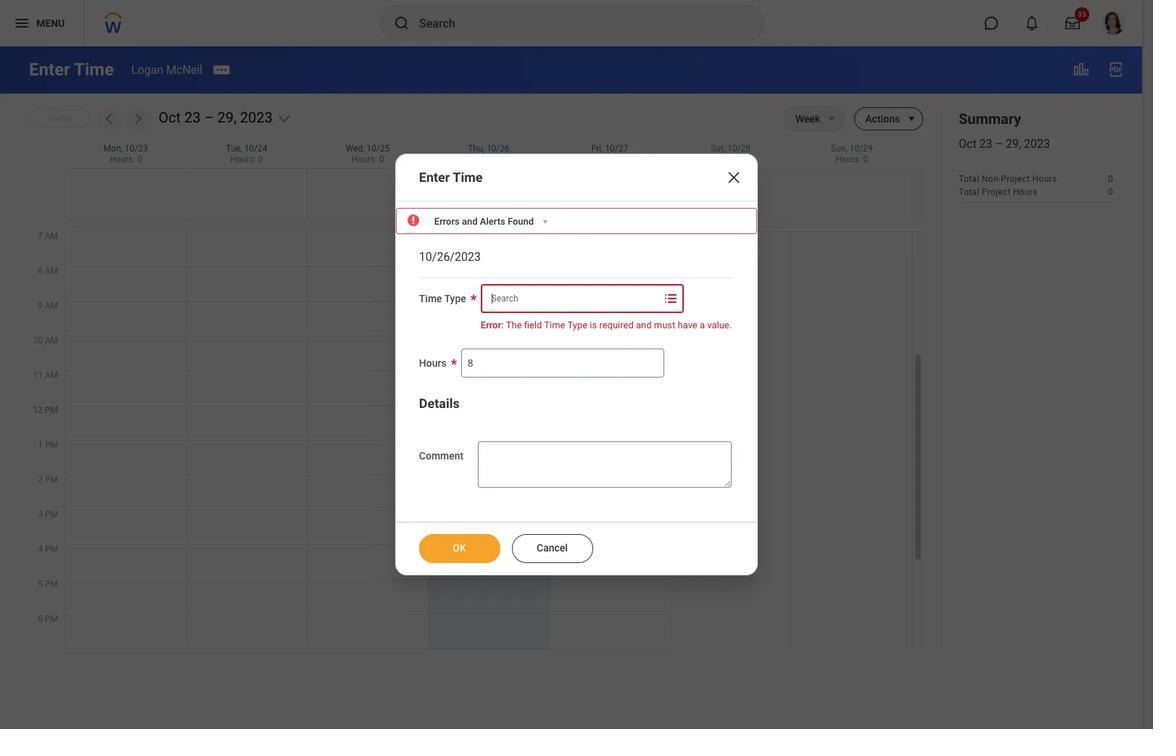 Task type: locate. For each thing, give the bounding box(es) containing it.
enter time up today
[[29, 59, 114, 80]]

1 horizontal spatial 23
[[980, 137, 993, 151]]

1 horizontal spatial oct
[[959, 137, 977, 151]]

2 total from the top
[[959, 187, 980, 198]]

hours: down thu, 10/26
[[473, 155, 498, 165]]

5 hours: 0 from the left
[[594, 155, 626, 165]]

29,
[[217, 109, 237, 126], [1006, 137, 1022, 151]]

tue,
[[226, 144, 242, 154]]

hours: down sat, 10/28
[[715, 155, 740, 165]]

caret down image
[[541, 217, 551, 227]]

2023
[[240, 109, 273, 126], [1024, 137, 1050, 151]]

have
[[678, 320, 698, 331]]

oct
[[159, 109, 181, 126], [959, 137, 977, 151]]

6 hours: 0 from the left
[[715, 155, 747, 165]]

enter down 10/26/2023
[[440, 269, 462, 280]]

pm
[[45, 406, 58, 416], [45, 440, 58, 451], [45, 475, 58, 485], [45, 510, 58, 520], [45, 545, 58, 555], [45, 580, 58, 590], [45, 614, 58, 625]]

10
[[33, 336, 43, 346]]

0 horizontal spatial oct
[[159, 109, 181, 126]]

pm right the 2
[[45, 475, 58, 485]]

10/25
[[367, 144, 390, 154]]

logan mcneil link
[[131, 63, 203, 77]]

and left alerts
[[462, 216, 478, 227]]

2
[[38, 475, 43, 485]]

29, down summary
[[1006, 137, 1022, 151]]

hours: 0 down thu, 10/26
[[473, 155, 505, 165]]

am right 7
[[45, 231, 58, 242]]

29, up "tue,"
[[217, 109, 237, 126]]

am right 11
[[45, 371, 58, 381]]

hours: 0 down sun, 10/29
[[836, 155, 868, 165]]

errors
[[434, 216, 460, 227]]

0 vertical spatial hours
[[1033, 174, 1057, 185]]

1 vertical spatial 23
[[980, 137, 993, 151]]

hours up total project hours
[[1033, 174, 1057, 185]]

0 vertical spatial enter
[[29, 59, 70, 80]]

4 pm from the top
[[45, 510, 58, 520]]

type
[[444, 293, 466, 305], [568, 320, 588, 331]]

pm right 1
[[45, 440, 58, 451]]

hours:
[[110, 155, 135, 165], [231, 155, 256, 165], [352, 155, 377, 165], [473, 155, 498, 165], [594, 155, 619, 165], [715, 155, 740, 165], [836, 155, 861, 165]]

23 down summary
[[980, 137, 993, 151]]

23 down mcneil
[[184, 109, 201, 126]]

hours: 0
[[110, 155, 142, 165], [231, 155, 263, 165], [352, 155, 384, 165], [473, 155, 505, 165], [594, 155, 626, 165], [715, 155, 747, 165], [836, 155, 868, 165]]

12 pm
[[33, 406, 58, 416]]

total down total non-project hours
[[959, 187, 980, 198]]

0 horizontal spatial –
[[204, 109, 214, 126]]

hours: down sun, 10/29
[[836, 155, 861, 165]]

2 vertical spatial enter time
[[440, 269, 485, 280]]

required
[[600, 320, 634, 331]]

0 horizontal spatial oct 23 – 29, 2023
[[159, 109, 273, 126]]

1 vertical spatial 2023
[[1024, 137, 1050, 151]]

2023 left chevron down image at the top left of the page
[[240, 109, 273, 126]]

project
[[1001, 174, 1030, 185], [982, 187, 1011, 198]]

1 horizontal spatial 29,
[[1006, 137, 1022, 151]]

11 am
[[33, 371, 58, 381]]

inbox large image
[[1066, 16, 1080, 30]]

cancel button
[[512, 535, 593, 564]]

actions
[[866, 113, 900, 125]]

am right 9
[[45, 301, 58, 311]]

7 am
[[38, 231, 58, 242]]

oct 23 – 29, 2023 down summary
[[959, 137, 1050, 151]]

view related information image
[[1073, 61, 1090, 78]]

7 pm from the top
[[45, 614, 58, 625]]

1 horizontal spatial 2023
[[1024, 137, 1050, 151]]

0 horizontal spatial and
[[462, 216, 478, 227]]

wed,
[[346, 144, 365, 154]]

hours down total non-project hours
[[1013, 187, 1038, 198]]

0 horizontal spatial type
[[444, 293, 466, 305]]

1 vertical spatial total
[[959, 187, 980, 198]]

enter time
[[29, 59, 114, 80], [419, 170, 483, 185], [440, 269, 485, 280]]

1 vertical spatial and
[[636, 320, 652, 331]]

enter
[[29, 59, 70, 80], [419, 170, 450, 185], [440, 269, 462, 280]]

1 vertical spatial type
[[568, 320, 588, 331]]

x image
[[726, 169, 743, 186]]

week
[[796, 113, 821, 125]]

and
[[462, 216, 478, 227], [636, 320, 652, 331]]

2 pm from the top
[[45, 440, 58, 451]]

5 pm
[[38, 580, 58, 590]]

1 hours: from the left
[[110, 155, 135, 165]]

2 vertical spatial hours
[[419, 358, 447, 369]]

enter time down 10/26/2023
[[440, 269, 485, 280]]

oct 23 – 29, 2023
[[159, 109, 273, 126], [959, 137, 1050, 151]]

fri, 10/27
[[592, 144, 628, 154]]

hours: down tue, 10/24
[[231, 155, 256, 165]]

enter up 'errors'
[[419, 170, 450, 185]]

hours: 0 down 'mon, 10/23'
[[110, 155, 142, 165]]

7 hours: 0 from the left
[[836, 155, 868, 165]]

0
[[137, 155, 142, 165], [258, 155, 263, 165], [379, 155, 384, 165], [500, 155, 505, 165], [621, 155, 626, 165], [742, 155, 747, 165], [864, 155, 868, 165], [1109, 174, 1114, 185], [1109, 187, 1114, 198]]

pm right '6'
[[45, 614, 58, 625]]

type down 10/26/2023
[[444, 293, 466, 305]]

total left non-
[[959, 174, 980, 185]]

6 pm from the top
[[45, 580, 58, 590]]

pm for 2 pm
[[45, 475, 58, 485]]

pm right the 5
[[45, 580, 58, 590]]

oct 23 – 29, 2023 up "tue,"
[[159, 109, 273, 126]]

type left is
[[568, 320, 588, 331]]

and left must
[[636, 320, 652, 331]]

1 hours: 0 from the left
[[110, 155, 142, 165]]

found
[[508, 216, 534, 227]]

the
[[506, 320, 522, 331]]

3 pm from the top
[[45, 475, 58, 485]]

2 hours: from the left
[[231, 155, 256, 165]]

project up total project hours
[[1001, 174, 1030, 185]]

hours: down the wed, 10/25
[[352, 155, 377, 165]]

0 vertical spatial 29,
[[217, 109, 237, 126]]

10/26
[[487, 144, 510, 154]]

hours: down 'mon, 10/23'
[[110, 155, 135, 165]]

2 vertical spatial enter
[[440, 269, 462, 280]]

sun,
[[831, 144, 848, 154]]

1 horizontal spatial and
[[636, 320, 652, 331]]

tue, 10/24
[[226, 144, 267, 154]]

hours: down the fri, 10/27 on the right
[[594, 155, 619, 165]]

today
[[47, 113, 72, 123]]

0 vertical spatial –
[[204, 109, 214, 126]]

1 total from the top
[[959, 174, 980, 185]]

summary
[[959, 110, 1022, 128]]

3 am from the top
[[45, 301, 58, 311]]

mon, 10/23
[[104, 144, 148, 154]]

1 vertical spatial 29,
[[1006, 137, 1022, 151]]

5 pm from the top
[[45, 545, 58, 555]]

1
[[38, 440, 43, 451]]

am right 10
[[45, 336, 58, 346]]

search image
[[393, 15, 411, 32]]

pm right 3 on the bottom left
[[45, 510, 58, 520]]

0 horizontal spatial 29,
[[217, 109, 237, 126]]

pm right '4'
[[45, 545, 58, 555]]

enter time down thu,
[[419, 170, 483, 185]]

am
[[45, 231, 58, 242], [45, 266, 58, 276], [45, 301, 58, 311], [45, 336, 58, 346], [45, 371, 58, 381]]

23
[[184, 109, 201, 126], [980, 137, 993, 151]]

pm right 12
[[45, 406, 58, 416]]

comment
[[419, 451, 464, 462]]

hours
[[1033, 174, 1057, 185], [1013, 187, 1038, 198], [419, 358, 447, 369]]

0 vertical spatial oct 23 – 29, 2023
[[159, 109, 273, 126]]

2 am from the top
[[45, 266, 58, 276]]

4 am from the top
[[45, 336, 58, 346]]

hours: 0 down sat, 10/28
[[715, 155, 747, 165]]

non-
[[982, 174, 1001, 185]]

2023 up total non-project hours
[[1024, 137, 1050, 151]]

hours up details button
[[419, 358, 447, 369]]

oct right chevron right image
[[159, 109, 181, 126]]

0 vertical spatial and
[[462, 216, 478, 227]]

hours: 0 down tue, 10/24
[[231, 155, 263, 165]]

view printable version (pdf) image
[[1108, 61, 1125, 78]]

1 vertical spatial oct 23 – 29, 2023
[[959, 137, 1050, 151]]

2 pm
[[38, 475, 58, 485]]

pm for 12 pm
[[45, 406, 58, 416]]

hours: 0 down the fri, 10/27 on the right
[[594, 155, 626, 165]]

enter time link
[[428, 266, 549, 300]]

dialog
[[395, 154, 758, 576]]

1 vertical spatial enter time
[[419, 170, 483, 185]]

hours: 0 down the wed, 10/25
[[352, 155, 384, 165]]

enter up today
[[29, 59, 70, 80]]

details
[[419, 396, 460, 411]]

chevron left image
[[102, 112, 116, 126]]

total
[[959, 174, 980, 185], [959, 187, 980, 198]]

project down non-
[[982, 187, 1011, 198]]

1 vertical spatial –
[[996, 137, 1003, 151]]

–
[[204, 109, 214, 126], [996, 137, 1003, 151]]

1 am from the top
[[45, 231, 58, 242]]

fri,
[[592, 144, 603, 154]]

0 vertical spatial 23
[[184, 109, 201, 126]]

5 am from the top
[[45, 371, 58, 381]]

notifications large image
[[1025, 16, 1040, 30]]

ok button
[[419, 535, 500, 564]]

oct down summary
[[959, 137, 977, 151]]

1 pm from the top
[[45, 406, 58, 416]]

10/24
[[244, 144, 267, 154]]

6 pm
[[38, 614, 58, 625]]

pm for 3 pm
[[45, 510, 58, 520]]

time
[[74, 59, 114, 80], [453, 170, 483, 185], [464, 269, 485, 280], [419, 293, 442, 305], [544, 320, 566, 331]]

enter time inside dialog
[[419, 170, 483, 185]]

am right 8
[[45, 266, 58, 276]]

0 horizontal spatial 2023
[[240, 109, 273, 126]]

0 vertical spatial total
[[959, 174, 980, 185]]

ok
[[453, 543, 467, 554]]

Hours text field
[[461, 349, 664, 378]]

time type
[[419, 293, 466, 305]]



Task type: describe. For each thing, give the bounding box(es) containing it.
dialog containing enter time
[[395, 154, 758, 576]]

actions button
[[855, 107, 900, 131]]

4 hours: from the left
[[473, 155, 498, 165]]

must
[[654, 320, 676, 331]]

10/29
[[850, 144, 873, 154]]

enter time main content
[[0, 46, 1143, 685]]

1 horizontal spatial –
[[996, 137, 1003, 151]]

pm for 4 pm
[[45, 545, 58, 555]]

am for 8 am
[[45, 266, 58, 276]]

6
[[38, 614, 43, 625]]

4 pm
[[38, 545, 58, 555]]

3 pm
[[38, 510, 58, 520]]

0 vertical spatial oct
[[159, 109, 181, 126]]

0 vertical spatial enter time
[[29, 59, 114, 80]]

cancel
[[537, 543, 568, 554]]

field
[[524, 320, 542, 331]]

1 horizontal spatial type
[[568, 320, 588, 331]]

profile logan mcneil element
[[1093, 7, 1134, 39]]

am for 9 am
[[45, 301, 58, 311]]

5 hours: from the left
[[594, 155, 619, 165]]

prompts image
[[662, 290, 680, 307]]

10/23
[[125, 144, 148, 154]]

1 vertical spatial oct
[[959, 137, 977, 151]]

pm for 1 pm
[[45, 440, 58, 451]]

thu, 10/26
[[468, 144, 510, 154]]

am for 11 am
[[45, 371, 58, 381]]

sun, 10/29
[[831, 144, 873, 154]]

mon,
[[104, 144, 123, 154]]

1 vertical spatial enter
[[419, 170, 450, 185]]

7 hours: from the left
[[836, 155, 861, 165]]

error:
[[481, 320, 504, 331]]

4
[[38, 545, 43, 555]]

today button
[[29, 109, 90, 127]]

exclamation image
[[407, 215, 418, 226]]

0 horizontal spatial 23
[[184, 109, 201, 126]]

9
[[38, 301, 43, 311]]

2 hours: 0 from the left
[[231, 155, 263, 165]]

chevron right image
[[130, 112, 145, 126]]

pm for 5 pm
[[45, 580, 58, 590]]

10/26/2023
[[419, 250, 481, 264]]

1 vertical spatial project
[[982, 187, 1011, 198]]

am for 10 am
[[45, 336, 58, 346]]

logan
[[131, 63, 163, 77]]

4 hours: 0 from the left
[[473, 155, 505, 165]]

logan mcneil
[[131, 63, 203, 77]]

10/28
[[728, 144, 751, 154]]

8 am
[[38, 266, 58, 276]]

Time Type field
[[482, 286, 661, 312]]

total for total non-project hours
[[959, 174, 980, 185]]

1 vertical spatial hours
[[1013, 187, 1038, 198]]

total non-project hours
[[959, 174, 1057, 185]]

11
[[33, 371, 43, 381]]

10/27
[[605, 144, 628, 154]]

Comment text field
[[478, 442, 732, 488]]

mcneil
[[166, 63, 203, 77]]

6 hours: from the left
[[715, 155, 740, 165]]

alerts
[[480, 216, 505, 227]]

5
[[38, 580, 43, 590]]

pm for 6 pm
[[45, 614, 58, 625]]

8
[[38, 266, 43, 276]]

12
[[33, 406, 43, 416]]

errors and alerts found
[[434, 216, 534, 227]]

wed, 10/25
[[346, 144, 390, 154]]

chevron down image
[[277, 112, 292, 126]]

details group
[[419, 396, 734, 488]]

week button
[[785, 107, 821, 131]]

is
[[590, 320, 597, 331]]

value.
[[708, 320, 732, 331]]

total for total project hours
[[959, 187, 980, 198]]

sat,
[[711, 144, 726, 154]]

thu,
[[468, 144, 485, 154]]

0 vertical spatial 2023
[[240, 109, 273, 126]]

3 hours: from the left
[[352, 155, 377, 165]]

total project hours
[[959, 187, 1038, 198]]

3
[[38, 510, 43, 520]]

error: the field time type is required and must have a value.
[[481, 320, 732, 331]]

1 horizontal spatial oct 23 – 29, 2023
[[959, 137, 1050, 151]]

10 am
[[33, 336, 58, 346]]

9 am
[[38, 301, 58, 311]]

3 hours: 0 from the left
[[352, 155, 384, 165]]

1 pm
[[38, 440, 58, 451]]

a
[[700, 320, 705, 331]]

0 vertical spatial project
[[1001, 174, 1030, 185]]

am for 7 am
[[45, 231, 58, 242]]

0 vertical spatial type
[[444, 293, 466, 305]]

sat, 10/28
[[711, 144, 751, 154]]

7
[[38, 231, 43, 242]]

details button
[[419, 396, 460, 411]]



Task type: vqa. For each thing, say whether or not it's contained in the screenshot.


